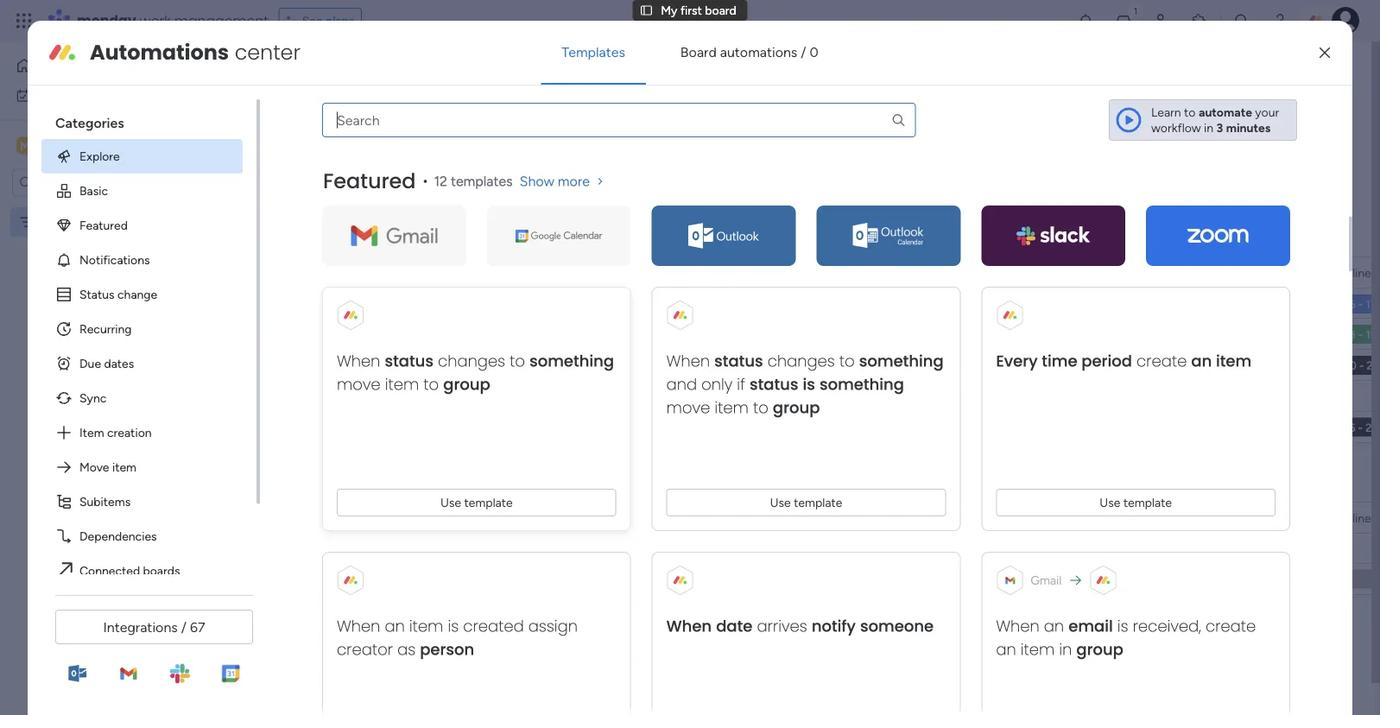 Task type: vqa. For each thing, say whether or not it's contained in the screenshot.
topmost Timeline
yes



Task type: locate. For each thing, give the bounding box(es) containing it.
0 vertical spatial /
[[801, 43, 806, 60]]

learn to automate
[[1152, 105, 1253, 119]]

1 budget field from the top
[[1204, 263, 1252, 282]]

more
[[812, 95, 839, 110]]

timeline
[[1326, 265, 1372, 280], [1326, 511, 1372, 525]]

timeline for first timeline field from the bottom of the page
[[1326, 511, 1372, 525]]

1 vertical spatial notes field
[[1086, 508, 1128, 527]]

1 use from the left
[[441, 495, 461, 510]]

Notes field
[[1086, 263, 1128, 282], [1086, 508, 1128, 527]]

in inside your workflow in
[[1204, 120, 1214, 135]]

1 vertical spatial month
[[336, 473, 389, 495]]

first down the basic
[[60, 215, 82, 229]]

0 horizontal spatial main
[[40, 137, 70, 154]]

when inside when an item is created   assign creator as
[[337, 615, 380, 637]]

stuck
[[731, 358, 762, 373]]

my first board list box
[[0, 204, 220, 470]]

use template for status
[[770, 495, 843, 510]]

2 vertical spatial due
[[841, 511, 862, 525]]

3 down automate
[[1217, 120, 1224, 135]]

2 horizontal spatial is
[[1118, 615, 1129, 637]]

0 vertical spatial my first board
[[661, 3, 737, 18]]

first up type
[[309, 55, 359, 93]]

1 horizontal spatial your
[[1256, 105, 1280, 119]]

1 changes from the left
[[438, 350, 505, 372]]

0 horizontal spatial first
[[60, 215, 82, 229]]

1 horizontal spatial move
[[667, 397, 710, 419]]

monday work management
[[77, 11, 268, 30]]

type
[[333, 96, 357, 111]]

manage any type of project. assign owners, set timelines and keep track of where your project stands.
[[264, 96, 816, 111]]

2 notes from the top
[[1091, 511, 1124, 525]]

see
[[302, 13, 323, 28], [788, 95, 809, 110]]

person button
[[463, 167, 538, 194]]

2 priority from the top
[[967, 511, 1006, 525]]

main right workspace image
[[40, 137, 70, 154]]

create inside the is received, create an item in
[[1206, 615, 1256, 637]]

notes
[[1091, 265, 1124, 280], [1091, 511, 1124, 525]]

2 owner field from the top
[[624, 508, 669, 527]]

date
[[865, 265, 890, 280], [865, 511, 890, 525], [716, 615, 753, 637]]

work up categories
[[58, 88, 84, 103]]

status for column information icon associated with status status field
[[730, 511, 765, 525]]

status change option
[[41, 277, 243, 312]]

status inside when status changes   to something move item to group
[[385, 350, 434, 372]]

1 horizontal spatial use template
[[770, 495, 843, 510]]

board down the basic
[[85, 215, 116, 229]]

select product image
[[16, 12, 33, 29]]

use for group
[[441, 495, 461, 510]]

group inside when status changes   to something move item to group
[[443, 373, 490, 395]]

featured
[[323, 167, 416, 195], [79, 218, 128, 233]]

0 horizontal spatial in
[[1059, 639, 1072, 661]]

is right "email"
[[1118, 615, 1129, 637]]

Status field
[[725, 263, 769, 282], [725, 508, 769, 527]]

move down project 3
[[337, 373, 381, 395]]

and inside when status changes   to something and only if status is something move item to group
[[667, 373, 697, 395]]

2 budget field from the top
[[1204, 508, 1252, 527]]

column information image
[[782, 266, 796, 279], [902, 511, 916, 525]]

an down when an email
[[996, 639, 1017, 661]]

changes for status
[[768, 350, 835, 372]]

this month
[[297, 228, 385, 250]]

1 vertical spatial priority field
[[963, 508, 1010, 527]]

my first board up the board
[[661, 3, 737, 18]]

1 vertical spatial see
[[788, 95, 809, 110]]

0 vertical spatial work
[[140, 11, 171, 30]]

1 vertical spatial featured
[[79, 218, 128, 233]]

Priority field
[[963, 263, 1010, 282], [963, 508, 1010, 527]]

1 horizontal spatial featured
[[323, 167, 416, 195]]

column information image
[[902, 266, 916, 279], [782, 511, 796, 525]]

when for item
[[337, 350, 380, 372]]

1 status field from the top
[[725, 263, 769, 282]]

an inside the is received, create an item in
[[996, 639, 1017, 661]]

template for status
[[794, 495, 843, 510]]

1 vertical spatial create
[[1206, 615, 1256, 637]]

main workspace
[[40, 137, 142, 154]]

when an item is created   assign creator as
[[337, 615, 578, 661]]

timeline for 2nd timeline field from the bottom of the page
[[1326, 265, 1372, 280]]

recurring option
[[41, 312, 243, 346]]

1 vertical spatial work
[[58, 88, 84, 103]]

status change
[[79, 287, 157, 302]]

1 horizontal spatial in
[[1204, 120, 1214, 135]]

column information image for due date
[[902, 511, 916, 525]]

1 horizontal spatial first
[[309, 55, 359, 93]]

0 horizontal spatial my first board
[[41, 215, 116, 229]]

add new group button
[[263, 626, 386, 654]]

2 horizontal spatial my first board
[[661, 3, 737, 18]]

0 horizontal spatial column information image
[[782, 511, 796, 525]]

kanban button
[[359, 121, 425, 149]]

0 vertical spatial create
[[1137, 350, 1187, 372]]

work inside button
[[58, 88, 84, 103]]

to
[[1185, 105, 1196, 119], [510, 350, 525, 372], [840, 350, 855, 372], [424, 373, 439, 395], [753, 397, 769, 419]]

categories
[[55, 114, 124, 131]]

Search field
[[401, 168, 453, 193]]

work for monday
[[140, 11, 171, 30]]

automations
[[720, 43, 798, 60]]

my first board up type
[[263, 55, 448, 93]]

1 vertical spatial timeline
[[1326, 511, 1372, 525]]

main left table
[[289, 127, 314, 142]]

my
[[661, 3, 678, 18], [263, 55, 302, 93], [38, 88, 55, 103], [41, 215, 57, 229]]

see for see plans
[[302, 13, 323, 28]]

0 horizontal spatial column information image
[[782, 266, 796, 279]]

0 vertical spatial priority
[[967, 265, 1006, 280]]

add view image
[[435, 129, 442, 141]]

0 vertical spatial status field
[[725, 263, 769, 282]]

option
[[0, 206, 220, 210]]

/ left 0
[[801, 43, 806, 60]]

angle down image
[[351, 174, 360, 187]]

see for see more
[[788, 95, 809, 110]]

2 horizontal spatial first
[[681, 3, 702, 18]]

2 horizontal spatial template
[[1124, 495, 1172, 510]]

2 changes from the left
[[768, 350, 835, 372]]

board up project.
[[366, 55, 448, 93]]

see more
[[788, 95, 839, 110]]

add new group
[[295, 633, 378, 648]]

show more link
[[520, 173, 607, 190]]

first up the board
[[681, 3, 702, 18]]

0 vertical spatial and
[[575, 96, 595, 111]]

timelines
[[523, 96, 572, 111]]

2 budget from the top
[[1208, 511, 1248, 525]]

changes inside when status changes   to something move item to group
[[438, 350, 505, 372]]

see inside button
[[302, 13, 323, 28]]

john smith image
[[1332, 7, 1360, 35]]

priority for 2nd "priority" field
[[967, 511, 1006, 525]]

date for first due date field from the bottom of the page
[[865, 511, 890, 525]]

assign
[[419, 96, 455, 111]]

2 of from the left
[[657, 96, 669, 111]]

0 horizontal spatial template
[[464, 495, 513, 510]]

0
[[810, 43, 819, 60]]

3
[[1217, 120, 1224, 135], [369, 359, 375, 373]]

0 horizontal spatial is
[[448, 615, 459, 637]]

3 use template button from the left
[[996, 489, 1276, 516]]

see left more
[[788, 95, 809, 110]]

due
[[841, 265, 862, 280], [79, 356, 101, 371], [841, 511, 862, 525]]

Timeline field
[[1322, 263, 1376, 282], [1322, 508, 1376, 527]]

2 vertical spatial date
[[716, 615, 753, 637]]

period
[[1082, 350, 1132, 372]]

month
[[333, 228, 385, 250], [336, 473, 389, 495]]

if
[[737, 373, 745, 395]]

1 vertical spatial and
[[667, 373, 697, 395]]

0 vertical spatial timeline
[[1326, 265, 1372, 280]]

1 vertical spatial owner
[[628, 511, 665, 525]]

is up person
[[448, 615, 459, 637]]

1 horizontal spatial create
[[1206, 615, 1256, 637]]

month for next month
[[336, 473, 389, 495]]

is right if
[[803, 373, 815, 395]]

1 vertical spatial status field
[[725, 508, 769, 527]]

see plans button
[[279, 8, 362, 34]]

my first board down the basic
[[41, 215, 116, 229]]

0 vertical spatial column information image
[[902, 266, 916, 279]]

0 vertical spatial in
[[1204, 120, 1214, 135]]

subitems option
[[41, 484, 243, 519]]

0 vertical spatial owner
[[628, 265, 665, 280]]

2 status field from the top
[[725, 508, 769, 527]]

creation
[[107, 425, 152, 440]]

and left only
[[667, 373, 697, 395]]

manage
[[264, 96, 307, 111]]

0 horizontal spatial work
[[58, 88, 84, 103]]

when for only
[[667, 350, 710, 372]]

gmail
[[1031, 573, 1062, 588]]

67
[[190, 619, 205, 635]]

0 vertical spatial month
[[333, 228, 385, 250]]

automations
[[90, 38, 229, 67]]

0 vertical spatial due date
[[841, 265, 890, 280]]

2 vertical spatial status
[[730, 511, 765, 525]]

month right next
[[336, 473, 389, 495]]

something for when status changes   to something and only if status is something move item to group
[[859, 350, 944, 372]]

v2 search image
[[389, 171, 401, 190]]

explore
[[79, 149, 120, 164]]

when inside when status changes   to something and only if status is something move item to group
[[667, 350, 710, 372]]

board up the board
[[705, 3, 737, 18]]

1 horizontal spatial /
[[801, 43, 806, 60]]

notifications option
[[41, 243, 243, 277]]

0 vertical spatial column information image
[[782, 266, 796, 279]]

1 budget from the top
[[1208, 265, 1248, 280]]

0 horizontal spatial see
[[302, 13, 323, 28]]

use template for group
[[441, 495, 513, 510]]

2 vertical spatial first
[[60, 215, 82, 229]]

when status changes   to something move item to group
[[337, 350, 614, 395]]

1 vertical spatial due
[[79, 356, 101, 371]]

help image
[[1272, 12, 1289, 29]]

your right "where"
[[708, 96, 732, 111]]

Search in workspace field
[[36, 173, 144, 193]]

0 horizontal spatial board
[[85, 215, 116, 229]]

as
[[397, 639, 416, 661]]

1 horizontal spatial and
[[667, 373, 697, 395]]

0 vertical spatial due
[[841, 265, 862, 280]]

1 vertical spatial board
[[366, 55, 448, 93]]

and left keep
[[575, 96, 595, 111]]

create
[[1137, 350, 1187, 372], [1206, 615, 1256, 637]]

only
[[702, 373, 733, 395]]

person
[[420, 639, 474, 661]]

stands.
[[778, 96, 816, 111]]

is inside when status changes   to something and only if status is something move item to group
[[803, 373, 815, 395]]

1 horizontal spatial is
[[803, 373, 815, 395]]

1 vertical spatial budget
[[1208, 511, 1248, 525]]

status for column information image for status's status field
[[730, 265, 765, 280]]

0 vertical spatial board
[[705, 3, 737, 18]]

of right track
[[657, 96, 669, 111]]

nov
[[850, 359, 871, 372]]

board activity image
[[1190, 64, 1211, 85]]

1 horizontal spatial main
[[289, 127, 314, 142]]

status right project 3
[[385, 350, 434, 372]]

Owner field
[[624, 263, 669, 282], [624, 508, 669, 527]]

1 vertical spatial date
[[865, 511, 890, 525]]

invite members image
[[1153, 12, 1171, 29]]

2 owner from the top
[[628, 511, 665, 525]]

0 horizontal spatial changes
[[438, 350, 505, 372]]

1 timeline from the top
[[1326, 265, 1372, 280]]

main table button
[[262, 121, 359, 149]]

main for main workspace
[[40, 137, 70, 154]]

0 vertical spatial first
[[681, 3, 702, 18]]

workflow
[[1152, 120, 1201, 135]]

use template
[[441, 495, 513, 510], [770, 495, 843, 510], [1100, 495, 1172, 510]]

workspace selection element
[[16, 135, 144, 158]]

1 vertical spatial budget field
[[1204, 508, 1252, 527]]

priority
[[967, 265, 1006, 280], [967, 511, 1006, 525]]

2 timeline from the top
[[1326, 511, 1372, 525]]

budget
[[1208, 265, 1248, 280], [1208, 511, 1248, 525]]

1 vertical spatial first
[[309, 55, 359, 93]]

1 template from the left
[[464, 495, 513, 510]]

group inside button
[[346, 633, 378, 648]]

0 vertical spatial notes field
[[1086, 263, 1128, 282]]

changes
[[438, 350, 505, 372], [768, 350, 835, 372]]

workspace image
[[16, 136, 34, 155]]

item creation option
[[41, 415, 243, 450]]

Budget field
[[1204, 263, 1252, 282], [1204, 508, 1252, 527]]

sync option
[[41, 381, 243, 415]]

1 notes field from the top
[[1086, 263, 1128, 282]]

board inside list box
[[85, 215, 116, 229]]

2 use template from the left
[[770, 495, 843, 510]]

time
[[1042, 350, 1078, 372]]

/ left '67'
[[181, 619, 187, 635]]

3 use from the left
[[1100, 495, 1121, 510]]

0 vertical spatial 3
[[1217, 120, 1224, 135]]

workspace
[[73, 137, 142, 154]]

create right period
[[1137, 350, 1187, 372]]

explore option
[[41, 139, 243, 173]]

1 due date field from the top
[[836, 263, 894, 282]]

your up automate
[[1256, 105, 1280, 119]]

status
[[730, 265, 765, 280], [79, 287, 115, 302], [730, 511, 765, 525]]

1 use template button from the left
[[337, 489, 617, 516]]

0 vertical spatial featured
[[323, 167, 416, 195]]

1 horizontal spatial changes
[[768, 350, 835, 372]]

of
[[360, 96, 372, 111], [657, 96, 669, 111]]

None search field
[[322, 103, 916, 137]]

changes inside when status changes   to something and only if status is something move item to group
[[768, 350, 835, 372]]

2 use from the left
[[770, 495, 791, 510]]

Search for a column type search field
[[322, 103, 916, 137]]

keep
[[598, 96, 624, 111]]

1 notes from the top
[[1091, 265, 1124, 280]]

1 priority from the top
[[967, 265, 1006, 280]]

2 use template button from the left
[[667, 489, 946, 516]]

1 horizontal spatial use template button
[[667, 489, 946, 516]]

project 1
[[327, 296, 374, 311]]

0 vertical spatial due date field
[[836, 263, 894, 282]]

main for main table
[[289, 127, 314, 142]]

status for item
[[385, 350, 434, 372]]

1 vertical spatial due date
[[841, 511, 890, 525]]

see left plans
[[302, 13, 323, 28]]

item inside when status changes   to something and only if status is something move item to group
[[715, 397, 749, 419]]

move
[[79, 460, 109, 475]]

move down only
[[667, 397, 710, 419]]

1 horizontal spatial use
[[770, 495, 791, 510]]

status for only
[[715, 350, 763, 372]]

2 template from the left
[[794, 495, 843, 510]]

work for my
[[58, 88, 84, 103]]

due dates option
[[41, 346, 243, 381]]

arrow down image
[[604, 170, 625, 191]]

status field for column information icon associated with status
[[725, 508, 769, 527]]

0 vertical spatial timeline field
[[1322, 263, 1376, 282]]

0 vertical spatial see
[[302, 13, 323, 28]]

status up if
[[715, 350, 763, 372]]

featured down kanban button
[[323, 167, 416, 195]]

2 horizontal spatial board
[[705, 3, 737, 18]]

featured down the basic
[[79, 218, 128, 233]]

work up the automations on the top left
[[140, 11, 171, 30]]

dependencies
[[79, 529, 157, 544]]

something inside when status changes   to something move item to group
[[530, 350, 614, 372]]

templates
[[562, 43, 625, 60]]

main inside button
[[289, 127, 314, 142]]

an inside when an item is created   assign creator as
[[385, 615, 405, 637]]

column information image for due date
[[902, 266, 916, 279]]

1 vertical spatial move
[[667, 397, 710, 419]]

1 vertical spatial due date field
[[836, 508, 894, 527]]

something
[[530, 350, 614, 372], [859, 350, 944, 372], [820, 373, 904, 395]]

when inside when status changes   to something move item to group
[[337, 350, 380, 372]]

0 horizontal spatial move
[[337, 373, 381, 395]]

month right 'this'
[[333, 228, 385, 250]]

something for when status changes   to something move item to group
[[530, 350, 614, 372]]

0 vertical spatial move
[[337, 373, 381, 395]]

1 vertical spatial status
[[79, 287, 115, 302]]

1 horizontal spatial of
[[657, 96, 669, 111]]

0 horizontal spatial create
[[1137, 350, 1187, 372]]

an up as
[[385, 615, 405, 637]]

1 horizontal spatial see
[[788, 95, 809, 110]]

1 priority field from the top
[[963, 263, 1010, 282]]

filter
[[570, 173, 598, 188]]

0 horizontal spatial of
[[360, 96, 372, 111]]

template for group
[[464, 495, 513, 510]]

1 horizontal spatial work
[[140, 11, 171, 30]]

of right type
[[360, 96, 372, 111]]

0 vertical spatial priority field
[[963, 263, 1010, 282]]

owner
[[628, 265, 665, 280], [628, 511, 665, 525]]

date for first due date field from the top
[[865, 265, 890, 280]]

in down when an email
[[1059, 639, 1072, 661]]

featured inside option
[[79, 218, 128, 233]]

main inside 'workspace selection' element
[[40, 137, 70, 154]]

automations  center image
[[48, 39, 76, 66]]

1 horizontal spatial template
[[794, 495, 843, 510]]

$500
[[1214, 359, 1242, 373]]

categories list box
[[41, 99, 260, 588]]

2 horizontal spatial use template
[[1100, 495, 1172, 510]]

0 vertical spatial owner field
[[624, 263, 669, 282]]

kanban
[[372, 127, 412, 142]]

1 use template from the left
[[441, 495, 513, 510]]

1 horizontal spatial column information image
[[902, 511, 916, 525]]

2 due date from the top
[[841, 511, 890, 525]]

My first board field
[[258, 55, 452, 93]]

in down learn to automate
[[1204, 120, 1214, 135]]

Due date field
[[836, 263, 894, 282], [836, 508, 894, 527]]

move item option
[[41, 450, 243, 484]]

0 vertical spatial budget
[[1208, 265, 1248, 280]]

priority for second "priority" field from the bottom of the page
[[967, 265, 1006, 280]]

notes for 1st notes field from the bottom of the page
[[1091, 511, 1124, 525]]

1 vertical spatial column information image
[[782, 511, 796, 525]]

2 horizontal spatial use template button
[[996, 489, 1276, 516]]

3 down 2
[[369, 359, 375, 373]]

nov 18
[[850, 359, 885, 372]]

status
[[385, 350, 434, 372], [715, 350, 763, 372], [750, 373, 799, 395]]

create right received,
[[1206, 615, 1256, 637]]

use for status
[[770, 495, 791, 510]]

any
[[310, 96, 330, 111]]



Task type: describe. For each thing, give the bounding box(es) containing it.
your workflow in
[[1152, 105, 1280, 135]]

1 horizontal spatial 3
[[1217, 120, 1224, 135]]

plans
[[326, 13, 354, 28]]

my inside list box
[[41, 215, 57, 229]]

budget for 1st budget field from the top
[[1208, 265, 1248, 280]]

2 timeline field from the top
[[1322, 508, 1376, 527]]

use template button for group
[[337, 489, 617, 516]]

add
[[295, 633, 318, 648]]

recurring
[[79, 322, 132, 336]]

This month field
[[293, 228, 390, 251]]

project
[[735, 96, 775, 111]]

item
[[79, 425, 104, 440]]

month for this month
[[333, 228, 385, 250]]

1 vertical spatial 3
[[369, 359, 375, 373]]

integrate
[[1055, 127, 1104, 142]]

dates
[[104, 356, 134, 371]]

more
[[558, 173, 590, 189]]

my work
[[38, 88, 84, 103]]

0 horizontal spatial and
[[575, 96, 595, 111]]

column information image for status
[[782, 511, 796, 525]]

an left $500
[[1192, 350, 1212, 372]]

1 owner from the top
[[628, 265, 665, 280]]

your inside your workflow in
[[1256, 105, 1280, 119]]

move inside when status changes   to something move item to group
[[337, 373, 381, 395]]

is inside the is received, create an item in
[[1118, 615, 1129, 637]]

medium
[[964, 358, 1008, 373]]

is inside when an item is created   assign creator as
[[448, 615, 459, 637]]

main table
[[289, 127, 346, 142]]

project.
[[375, 96, 416, 111]]

where
[[672, 96, 705, 111]]

collapse board header image
[[1328, 128, 1342, 142]]

due dates
[[79, 356, 134, 371]]

2 notes field from the top
[[1086, 508, 1128, 527]]

1
[[369, 296, 374, 311]]

every time period create an item
[[996, 350, 1252, 372]]

connected boards option
[[41, 554, 243, 588]]

person
[[490, 173, 527, 188]]

new project button
[[262, 167, 343, 194]]

every
[[996, 350, 1038, 372]]

is received, create an item in
[[996, 615, 1256, 661]]

see more link
[[786, 94, 841, 111]]

templates button
[[541, 31, 646, 72]]

1 image
[[1128, 1, 1144, 20]]

item inside option
[[112, 460, 136, 475]]

status field for column information image for status
[[725, 263, 769, 282]]

column information image for status
[[782, 266, 796, 279]]

home
[[40, 58, 73, 73]]

connected
[[79, 564, 140, 578]]

notifications image
[[1077, 12, 1095, 29]]

connected boards
[[79, 564, 180, 578]]

featured option
[[41, 208, 243, 243]]

notifications
[[79, 253, 150, 267]]

board
[[681, 43, 717, 60]]

3 template from the left
[[1124, 495, 1172, 510]]

subitems
[[79, 494, 131, 509]]

1 horizontal spatial board
[[366, 55, 448, 93]]

set
[[504, 96, 520, 111]]

new
[[269, 173, 294, 188]]

notify
[[812, 615, 856, 637]]

automations center
[[90, 38, 301, 67]]

Next month field
[[293, 473, 393, 496]]

table
[[317, 127, 346, 142]]

use template button for status
[[667, 489, 946, 516]]

minutes
[[1227, 120, 1271, 135]]

when an email
[[996, 615, 1113, 637]]

arrives
[[757, 615, 808, 637]]

new
[[321, 633, 343, 648]]

changes for group
[[438, 350, 505, 372]]

basic
[[79, 183, 108, 198]]

due inside "option"
[[79, 356, 101, 371]]

integrations / 67
[[103, 619, 205, 635]]

management
[[174, 11, 268, 30]]

email
[[1069, 615, 1113, 637]]

1 horizontal spatial my first board
[[263, 55, 448, 93]]

received,
[[1133, 615, 1202, 637]]

my first board inside list box
[[41, 215, 116, 229]]

new project
[[269, 173, 336, 188]]

in inside the is received, create an item in
[[1059, 639, 1072, 661]]

12 templates
[[434, 173, 513, 189]]

m
[[20, 138, 30, 153]]

integrations / 67 button
[[55, 610, 253, 644]]

apps image
[[1191, 12, 1209, 29]]

item inside when status changes   to something move item to group
[[385, 373, 419, 395]]

when status changes   to something and only if status is something move item to group
[[667, 350, 944, 419]]

an left "email"
[[1044, 615, 1064, 637]]

dependencies option
[[41, 519, 243, 554]]

show more
[[520, 173, 590, 189]]

project 3
[[327, 359, 375, 373]]

sync
[[79, 391, 107, 405]]

0 horizontal spatial /
[[181, 619, 187, 635]]

integrations
[[103, 619, 178, 635]]

track
[[627, 96, 654, 111]]

search image
[[891, 112, 907, 128]]

2
[[369, 327, 375, 342]]

0 horizontal spatial your
[[708, 96, 732, 111]]

show
[[520, 173, 555, 189]]

status inside option
[[79, 287, 115, 302]]

1 of from the left
[[360, 96, 372, 111]]

first inside list box
[[60, 215, 82, 229]]

1 owner field from the top
[[624, 263, 669, 282]]

creator
[[337, 639, 393, 661]]

budget for 2nd budget field
[[1208, 511, 1248, 525]]

2 priority field from the top
[[963, 508, 1010, 527]]

2 due date field from the top
[[836, 508, 894, 527]]

move inside when status changes   to something and only if status is something move item to group
[[667, 397, 710, 419]]

1 due date from the top
[[841, 265, 890, 280]]

board automations / 0 button
[[660, 31, 839, 72]]

1 timeline field from the top
[[1322, 263, 1376, 282]]

my work button
[[10, 82, 186, 109]]

monday
[[77, 11, 136, 30]]

center
[[235, 38, 301, 67]]

project inside button
[[297, 173, 336, 188]]

automate
[[1199, 105, 1253, 119]]

basic option
[[41, 173, 243, 208]]

item creation
[[79, 425, 152, 440]]

boards
[[143, 564, 180, 578]]

project 2
[[327, 327, 375, 342]]

due for first due date field from the top
[[841, 265, 862, 280]]

categories heading
[[41, 99, 243, 139]]

notes for 1st notes field from the top
[[1091, 265, 1124, 280]]

status right if
[[750, 373, 799, 395]]

automate
[[1235, 127, 1289, 142]]

due for first due date field from the bottom of the page
[[841, 511, 862, 525]]

my inside button
[[38, 88, 55, 103]]

someone
[[860, 615, 934, 637]]

item inside when an item is created   assign creator as
[[409, 615, 443, 637]]

search everything image
[[1234, 12, 1251, 29]]

autopilot image
[[1213, 123, 1228, 145]]

other
[[1093, 359, 1122, 373]]

item inside the is received, create an item in
[[1021, 639, 1055, 661]]

this
[[297, 228, 329, 250]]

group inside when status changes   to something and only if status is something move item to group
[[773, 397, 820, 419]]

owners,
[[458, 96, 501, 111]]

learn
[[1152, 105, 1182, 119]]

next month
[[297, 473, 389, 495]]

3 use template from the left
[[1100, 495, 1172, 510]]

18
[[874, 359, 885, 372]]

when for creator
[[337, 615, 380, 637]]

change
[[118, 287, 157, 302]]

inbox image
[[1115, 12, 1133, 29]]



